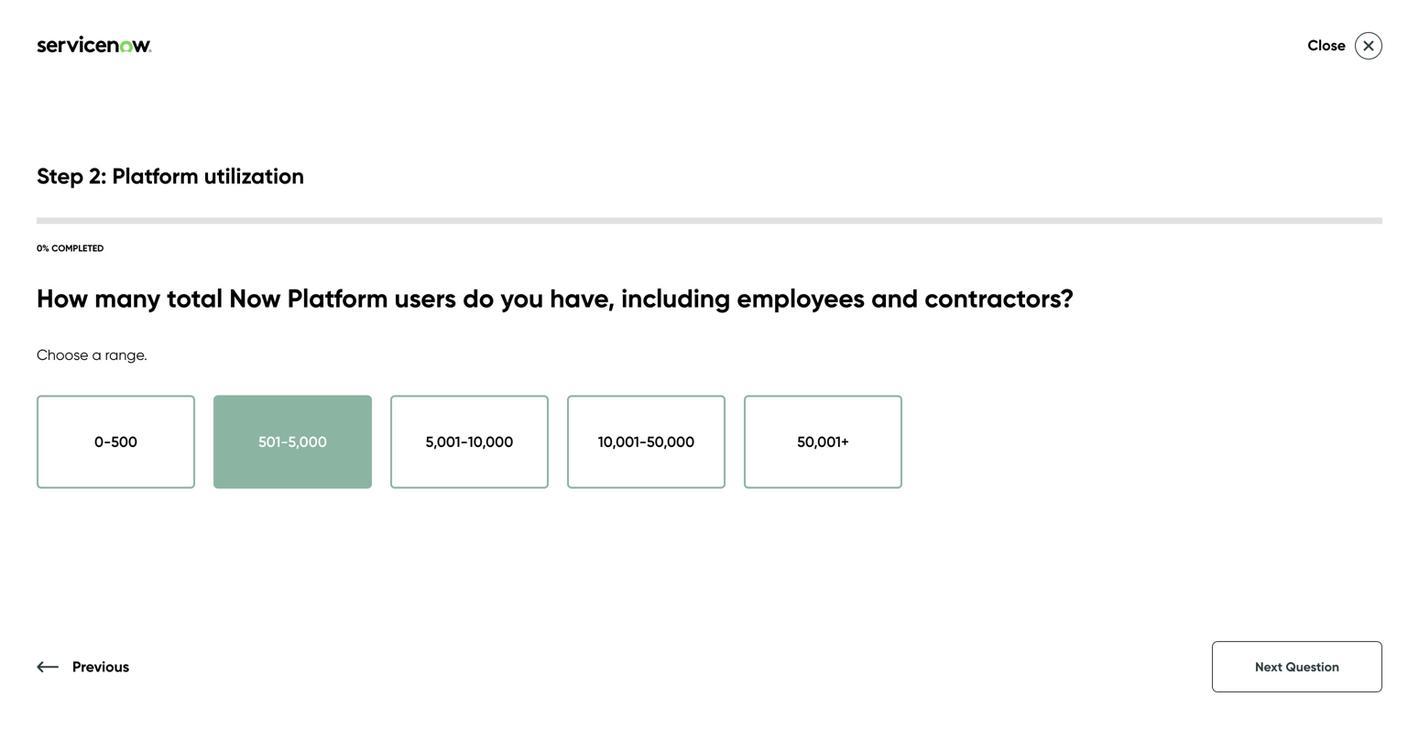 Task type: locate. For each thing, give the bounding box(es) containing it.
to
[[1030, 431, 1044, 449], [1293, 431, 1307, 449]]

choose
[[37, 346, 88, 364]]

servicenow®
[[841, 343, 932, 361]]

next question
[[1255, 659, 1340, 675]]

many up range. on the left
[[95, 282, 161, 314]]

estimator
[[809, 258, 1002, 312], [963, 431, 1026, 449]]

many right the "how"
[[1134, 431, 1171, 449]]

estimator up servicenow®
[[809, 258, 1002, 312]]

0-500
[[94, 433, 137, 451]]

0-
[[94, 433, 111, 451]]

team right the platform
[[996, 343, 1031, 361]]

to left build
[[1293, 431, 1307, 449]]

1 horizontal spatial to
[[1293, 431, 1307, 449]]

0 horizontal spatial team
[[996, 343, 1031, 361]]

and left extends
[[1188, 343, 1215, 361]]

many
[[95, 282, 161, 314], [1134, 431, 1171, 449]]

you left need
[[1226, 431, 1251, 449]]

many inside use the platform team estimator to find out how many people you need to build your team a
[[1134, 431, 1171, 449]]

estimator left find
[[963, 431, 1026, 449]]

1 horizontal spatial and
[[1188, 343, 1215, 361]]

your
[[809, 343, 838, 361]]

1 to from the left
[[1030, 431, 1044, 449]]

out
[[1076, 431, 1099, 449]]

0 vertical spatial estimator
[[809, 258, 1002, 312]]

previous
[[72, 658, 129, 676]]

to left find
[[1030, 431, 1044, 449]]

have,
[[550, 282, 615, 314]]

5,001-10,000
[[426, 433, 513, 451]]

connect
[[37, 656, 98, 674]]

1 vertical spatial estimator
[[963, 431, 1026, 449]]

team inside use the platform team estimator to find out how many people you need to build your team a
[[1379, 431, 1415, 449]]

0 horizontal spatial servicenow
[[809, 201, 1048, 255]]

how
[[1102, 431, 1131, 449]]

1 vertical spatial many
[[1134, 431, 1171, 449]]

servicenow platform team estimator
[[809, 201, 1353, 312]]

find
[[1048, 431, 1073, 449]]

team
[[1242, 201, 1353, 255], [923, 431, 960, 449]]

you right "do"
[[501, 282, 544, 314]]

0 vertical spatial team
[[996, 343, 1031, 361]]

1 vertical spatial team
[[923, 431, 960, 449]]

0 horizontal spatial to
[[1030, 431, 1044, 449]]

0 vertical spatial many
[[95, 282, 161, 314]]

connect with us
[[37, 656, 153, 674]]

1 vertical spatial you
[[1226, 431, 1251, 449]]

utilization
[[204, 162, 304, 190]]

you
[[501, 282, 544, 314], [1226, 431, 1251, 449]]

team
[[996, 343, 1031, 361], [1379, 431, 1415, 449]]

a right your
[[1418, 431, 1419, 449]]

the
[[837, 431, 859, 449]]

1 horizontal spatial many
[[1134, 431, 1171, 449]]

0 horizontal spatial you
[[501, 282, 544, 314]]

0 vertical spatial servicenow
[[809, 201, 1048, 255]]

including
[[622, 282, 731, 314]]

a left range. on the left
[[92, 346, 101, 364]]

1 horizontal spatial a
[[1378, 343, 1387, 361]]

1 vertical spatial and
[[1188, 343, 1215, 361]]

and
[[872, 282, 918, 314], [1188, 343, 1215, 361]]

step 2: platform utilization
[[37, 162, 304, 190]]

0 vertical spatial team
[[1242, 201, 1353, 255]]

10,001-50,000
[[598, 433, 695, 451]]

and up servicenow®
[[872, 282, 918, 314]]

how
[[37, 282, 88, 314]]

strat
[[1391, 343, 1419, 361]]

platform
[[112, 162, 199, 190], [1059, 201, 1231, 255], [287, 282, 388, 314], [863, 431, 919, 449]]

servicenow
[[809, 201, 1048, 255], [1276, 343, 1355, 361]]

a right as
[[1378, 343, 1387, 361]]

servicenow inside your servicenow® platform team establishes, maintains, and extends servicenow as a strat
[[1276, 343, 1355, 361]]

your servicenow® platform team establishes, maintains, and extends servicenow as a strat
[[809, 343, 1419, 405]]

1 horizontal spatial you
[[1226, 431, 1251, 449]]

1 horizontal spatial team
[[1379, 431, 1415, 449]]

establishes,
[[1035, 343, 1112, 361]]

team right your
[[1379, 431, 1415, 449]]

0 vertical spatial and
[[872, 282, 918, 314]]

choose a range.
[[37, 346, 147, 364]]

your
[[1347, 431, 1376, 449]]

0 horizontal spatial team
[[923, 431, 960, 449]]

1 horizontal spatial servicenow
[[1276, 343, 1355, 361]]

1 horizontal spatial team
[[1242, 201, 1353, 255]]

as
[[1358, 343, 1374, 361]]

0 vertical spatial you
[[501, 282, 544, 314]]

close
[[1308, 36, 1346, 54]]

contractors?
[[925, 282, 1074, 314]]

completed
[[52, 243, 104, 254]]

1 vertical spatial servicenow
[[1276, 343, 1355, 361]]

2 horizontal spatial a
[[1418, 431, 1419, 449]]

10,000
[[468, 433, 513, 451]]

0% completed
[[37, 243, 104, 254]]

a inside use the platform team estimator to find out how many people you need to build your team a
[[1418, 431, 1419, 449]]

a
[[1378, 343, 1387, 361], [92, 346, 101, 364], [1418, 431, 1419, 449]]

use
[[809, 431, 833, 449]]

1 vertical spatial team
[[1379, 431, 1415, 449]]

extends
[[1219, 343, 1272, 361]]



Task type: vqa. For each thing, say whether or not it's contained in the screenshot.
specific inside Discover our brief, high-level content to help you address specific challenges.
no



Task type: describe. For each thing, give the bounding box(es) containing it.
next question link
[[1212, 641, 1383, 693]]

next
[[1255, 659, 1283, 675]]

501-
[[258, 433, 288, 451]]

2:
[[89, 162, 107, 190]]

maintains,
[[1116, 343, 1185, 361]]

team inside servicenow platform team estimator
[[1242, 201, 1353, 255]]

do
[[463, 282, 494, 314]]

step
[[37, 162, 84, 190]]

employees
[[737, 282, 865, 314]]

now
[[229, 282, 281, 314]]

platform
[[935, 343, 992, 361]]

you inside use the platform team estimator to find out how many people you need to build your team a
[[1226, 431, 1251, 449]]

need
[[1254, 431, 1289, 449]]

0 horizontal spatial many
[[95, 282, 161, 314]]

build
[[1310, 431, 1343, 449]]

50,001+
[[797, 433, 849, 451]]

total
[[167, 282, 223, 314]]

servicenow inside servicenow platform team estimator
[[809, 201, 1048, 255]]

use the platform team estimator to find out how many people you need to build your team a
[[809, 431, 1419, 471]]

50,000
[[647, 433, 695, 451]]

5,000
[[288, 433, 327, 451]]

platform inside use the platform team estimator to find out how many people you need to build your team a
[[863, 431, 919, 449]]

0%
[[37, 243, 49, 254]]

0 horizontal spatial and
[[872, 282, 918, 314]]

users
[[395, 282, 457, 314]]

and inside your servicenow® platform team establishes, maintains, and extends servicenow as a strat
[[1188, 343, 1215, 361]]

us
[[137, 656, 153, 674]]

team inside use the platform team estimator to find out how many people you need to build your team a
[[923, 431, 960, 449]]

range.
[[105, 346, 147, 364]]

how many total now platform users do you have, including employees and contractors?
[[37, 282, 1074, 314]]

0 horizontal spatial a
[[92, 346, 101, 364]]

people
[[1175, 431, 1223, 449]]

10,001-
[[598, 433, 647, 451]]

question
[[1286, 659, 1340, 675]]

a inside your servicenow® platform team establishes, maintains, and extends servicenow as a strat
[[1378, 343, 1387, 361]]

team inside your servicenow® platform team establishes, maintains, and extends servicenow as a strat
[[996, 343, 1031, 361]]

501-5,000
[[258, 433, 327, 451]]

platform inside servicenow platform team estimator
[[1059, 201, 1231, 255]]

estimator inside servicenow platform team estimator
[[809, 258, 1002, 312]]

estimator inside use the platform team estimator to find out how many people you need to build your team a
[[963, 431, 1026, 449]]

500
[[111, 433, 137, 451]]

with
[[102, 656, 133, 674]]

5,001-
[[426, 433, 468, 451]]

2 to from the left
[[1293, 431, 1307, 449]]



